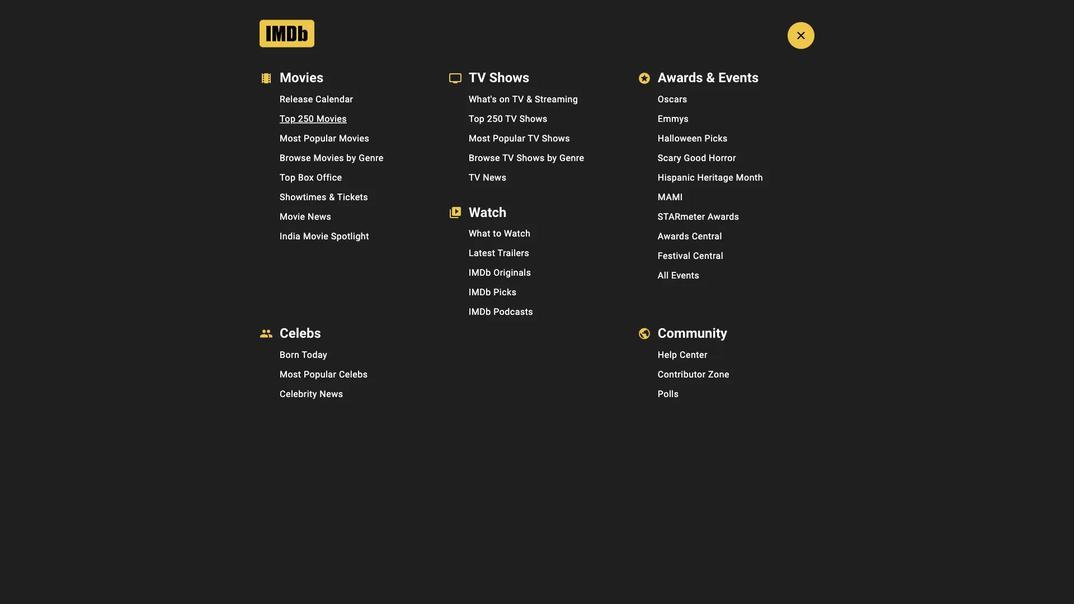 Task type: describe. For each thing, give the bounding box(es) containing it.
browse movies by genre link
[[251, 148, 440, 168]]

menu button
[[226, 7, 280, 25]]

showtimes & tickets
[[280, 192, 368, 202]]

browse tv shows by genre
[[469, 153, 585, 163]]

horror
[[709, 153, 736, 163]]

showtimes
[[280, 192, 327, 202]]

festival
[[658, 251, 691, 261]]

imdb picks
[[469, 287, 517, 298]]

all events link
[[629, 266, 818, 285]]

watch official trailer element
[[350, 262, 763, 494]]

tickets
[[337, 192, 368, 202]]

menu containing born today
[[251, 345, 440, 404]]

shows for top 250 tv shows
[[520, 113, 548, 124]]

streaming
[[535, 94, 578, 105]]

news for movie news
[[308, 211, 331, 222]]

what to watch link
[[440, 224, 629, 243]]

popular for tv
[[493, 133, 526, 144]]

shows for most popular tv shows
[[542, 133, 570, 144]]

browse for news
[[469, 153, 500, 163]]

most popular tv shows
[[469, 133, 570, 144]]

jamie lee curtis, michelle yeoh, james hong, ke huy quan, and stephanie hsu in everything everywhere all at once (2022) image
[[193, 263, 348, 493]]

menu containing what's on tv & streaming
[[440, 89, 629, 187]]

1 horizontal spatial awards
[[708, 211, 740, 222]]

help center
[[658, 349, 708, 360]]

top 250 tv shows
[[469, 113, 548, 124]]

tv for popular
[[528, 133, 540, 144]]

top for top box office
[[280, 172, 296, 183]]

2 by from the left
[[547, 153, 557, 163]]

everything everywhere all at once
[[193, 215, 595, 246]]

imdb podcasts
[[469, 307, 533, 317]]

zone
[[709, 369, 730, 380]]

calendar
[[316, 94, 353, 105]]

mami
[[658, 192, 683, 202]]

once
[[533, 215, 595, 246]]

top for top 250 tv shows
[[469, 113, 485, 124]]

0 vertical spatial &
[[527, 94, 533, 105]]

imdb for imdb picks
[[469, 287, 491, 298]]

close navigation drawer image
[[795, 29, 808, 42]]

video player application
[[350, 262, 763, 494]]

top for top 250 movies
[[280, 113, 296, 124]]

most popular celebs link
[[251, 365, 440, 384]]

menu containing release calendar
[[251, 89, 440, 246]]

watch
[[504, 228, 531, 239]]

250 for movies
[[298, 113, 314, 124]]

top box office link
[[251, 168, 440, 187]]

Search IMDb text field
[[317, 7, 656, 24]]

tv down most popular tv shows
[[503, 153, 514, 163]]

oscars link
[[629, 89, 818, 109]]

office
[[317, 172, 342, 183]]

oscars
[[658, 94, 688, 105]]

1 vertical spatial all
[[466, 215, 497, 246]]

emmys
[[658, 113, 689, 124]]

popular inside most popular celebs link
[[304, 369, 337, 380]]

hispanic heritage month
[[658, 172, 763, 183]]

podcasts
[[494, 307, 533, 317]]

spotlight
[[331, 231, 369, 242]]

most for most popular celebs
[[280, 369, 301, 380]]

user reviews
[[649, 198, 694, 207]]

2 genre from the left
[[560, 153, 585, 163]]

most popular movies
[[280, 133, 369, 144]]

2 vertical spatial movies
[[314, 153, 344, 163]]

a chinese immigrant is swept up in an insane adventure, where she alone can save the world by exploring other universes connecting with the lives she could have led. image
[[350, 262, 763, 494]]

movies for top 250 movies
[[317, 113, 347, 124]]

tv news
[[469, 172, 507, 183]]

1 genre from the left
[[359, 153, 384, 163]]

mami link
[[629, 187, 818, 207]]

starmeter awards
[[658, 211, 740, 222]]

7.8
[[696, 229, 712, 243]]

awards central link
[[629, 227, 818, 246]]

help
[[658, 349, 677, 360]]

imdb picks link
[[440, 283, 629, 302]]

events
[[672, 270, 700, 281]]

central for awards central
[[692, 231, 722, 242]]

imdb originals link
[[440, 263, 629, 283]]

polls link
[[629, 384, 818, 404]]

month
[[736, 172, 763, 183]]

halloween picks
[[658, 133, 728, 144]]

starmeter awards link
[[629, 207, 818, 227]]

imdb podcasts link
[[440, 302, 629, 322]]

most for most popular tv shows
[[469, 133, 491, 144]]

everything
[[193, 215, 317, 246]]

scary
[[658, 153, 682, 163]]

menu containing what to watch
[[440, 224, 629, 322]]

none field inside all search field
[[317, 7, 656, 24]]

today
[[302, 349, 327, 360]]

india movie spotlight
[[280, 231, 369, 242]]

menu containing oscars
[[629, 89, 818, 285]]

most popular tv shows link
[[440, 129, 629, 148]]

help center link
[[629, 345, 818, 365]]

what's
[[469, 94, 497, 105]]

what
[[469, 228, 491, 239]]

what to watch
[[469, 228, 531, 239]]

news for celebrity news
[[320, 389, 343, 399]]



Task type: vqa. For each thing, say whether or not it's contained in the screenshot.
at
yes



Task type: locate. For each thing, give the bounding box(es) containing it.
tv news link
[[440, 168, 629, 187]]

10
[[718, 231, 728, 241]]

halloween picks link
[[629, 129, 818, 148]]

imdb down "imdb picks"
[[469, 307, 491, 317]]

born today
[[280, 349, 327, 360]]

popular
[[304, 133, 337, 144], [493, 133, 526, 144], [304, 369, 337, 380]]

1 vertical spatial movie
[[303, 231, 329, 242]]

7.8 / 10
[[696, 229, 728, 243]]

top
[[280, 113, 296, 124], [469, 113, 485, 124], [280, 172, 296, 183]]

most down top 250 movies
[[280, 133, 301, 144]]

tv for 250
[[506, 113, 517, 124]]

most
[[280, 133, 301, 144], [469, 133, 491, 144], [280, 369, 301, 380]]

festival central
[[658, 251, 724, 261]]

0 vertical spatial movies
[[317, 113, 347, 124]]

1 horizontal spatial genre
[[560, 153, 585, 163]]

celebrity news
[[280, 389, 343, 399]]

0 vertical spatial all
[[291, 11, 301, 20]]

halloween
[[658, 133, 702, 144]]

1 horizontal spatial all
[[466, 215, 497, 246]]

good
[[684, 153, 707, 163]]

imdb originals
[[469, 268, 531, 278]]

contributor zone link
[[629, 365, 818, 384]]

0 horizontal spatial &
[[329, 192, 335, 202]]

1 vertical spatial news
[[308, 211, 331, 222]]

latest
[[469, 248, 496, 259]]

imdb up awards central
[[676, 219, 697, 227]]

all for all
[[291, 11, 301, 20]]

popular for movies
[[304, 133, 337, 144]]

all
[[291, 11, 301, 20], [466, 215, 497, 246], [658, 270, 669, 281]]

movie news link
[[251, 207, 440, 227]]

awards central
[[658, 231, 722, 242]]

everywhere
[[323, 215, 460, 246]]

most for most popular movies
[[280, 133, 301, 144]]

showtimes & tickets link
[[251, 187, 440, 207]]

browse for box
[[280, 153, 311, 163]]

0 vertical spatial shows
[[520, 113, 548, 124]]

central
[[692, 231, 722, 242], [693, 251, 724, 261]]

center
[[680, 349, 708, 360]]

browse tv shows by genre link
[[440, 148, 629, 168]]

movies for most popular movies
[[339, 133, 369, 144]]

0 horizontal spatial browse
[[280, 153, 311, 163]]

browse movies by genre
[[280, 153, 384, 163]]

polls
[[658, 389, 679, 399]]

browse
[[280, 153, 311, 163], [469, 153, 500, 163]]

trailers
[[498, 248, 530, 259]]

top box office
[[280, 172, 342, 183]]

news
[[483, 172, 507, 183], [308, 211, 331, 222], [320, 389, 343, 399]]

all left the events
[[658, 270, 669, 281]]

250 down release
[[298, 113, 314, 124]]

0 vertical spatial awards
[[708, 211, 740, 222]]

genre up 'tv news' link
[[560, 153, 585, 163]]

1 vertical spatial central
[[693, 251, 724, 261]]

browse up tv news
[[469, 153, 500, 163]]

central down imdb rating
[[692, 231, 722, 242]]

& down office
[[329, 192, 335, 202]]

movie news
[[280, 211, 331, 222]]

0 horizontal spatial all
[[291, 11, 301, 20]]

popular down top 250 movies
[[304, 133, 337, 144]]

shows up 'tv news' link
[[517, 153, 545, 163]]

2 horizontal spatial all
[[658, 270, 669, 281]]

all for all events
[[658, 270, 669, 281]]

250 down on
[[487, 113, 503, 124]]

0 horizontal spatial by
[[347, 153, 356, 163]]

emmys link
[[629, 109, 818, 129]]

imdb inside imdb picks link
[[469, 287, 491, 298]]

1 250 from the left
[[298, 113, 314, 124]]

celebrity
[[280, 389, 317, 399]]

top left box
[[280, 172, 296, 183]]

picks up imdb podcasts
[[494, 287, 517, 298]]

born
[[280, 349, 300, 360]]

india movie spotlight link
[[251, 227, 440, 246]]

all events
[[658, 270, 700, 281]]

born today link
[[251, 345, 440, 365]]

india
[[280, 231, 301, 242]]

popular inside most popular movies link
[[304, 133, 337, 144]]

top 250 movies link
[[251, 109, 440, 129]]

movie up "india"
[[280, 211, 305, 222]]

contributor zone
[[658, 369, 730, 380]]

imdb down latest
[[469, 268, 491, 278]]

2 250 from the left
[[487, 113, 503, 124]]

arrow drop down image
[[301, 9, 315, 22]]

top down release
[[280, 113, 296, 124]]

watchlist
[[771, 11, 805, 20]]

top down what's
[[469, 113, 485, 124]]

rating
[[699, 219, 730, 227]]

all button
[[285, 7, 317, 25]]

picks inside halloween picks link
[[705, 133, 728, 144]]

1 horizontal spatial 250
[[487, 113, 503, 124]]

most down born
[[280, 369, 301, 380]]

central for festival central
[[693, 251, 724, 261]]

all up latest
[[466, 215, 497, 246]]

most popular movies link
[[251, 129, 440, 148]]

picks for imdb picks
[[494, 287, 517, 298]]

250 for tv
[[487, 113, 503, 124]]

shows down what's on tv & streaming link
[[520, 113, 548, 124]]

central down 7.8 / 10 in the right of the page
[[693, 251, 724, 261]]

top 250 tv shows link
[[440, 109, 629, 129]]

latest trailers
[[469, 248, 530, 259]]

1 vertical spatial shows
[[542, 133, 570, 144]]

0 horizontal spatial awards
[[658, 231, 690, 242]]

menu
[[251, 11, 271, 20]]

news for tv news
[[483, 172, 507, 183]]

most popular celebs
[[280, 369, 368, 380]]

1 horizontal spatial by
[[547, 153, 557, 163]]

picks
[[705, 133, 728, 144], [494, 287, 517, 298]]

reviews
[[667, 198, 694, 207]]

contributor
[[658, 369, 706, 380]]

top 250 movies
[[280, 113, 347, 124]]

None field
[[317, 7, 656, 24]]

on
[[500, 94, 510, 105]]

movie down 'movie news'
[[303, 231, 329, 242]]

celebrity news link
[[251, 384, 440, 404]]

watchlist button
[[749, 6, 814, 26]]

genre
[[359, 153, 384, 163], [560, 153, 585, 163]]

1 vertical spatial &
[[329, 192, 335, 202]]

group
[[350, 262, 763, 494], [193, 262, 348, 494], [681, 529, 745, 565], [681, 529, 745, 565], [750, 529, 814, 565], [750, 529, 814, 565]]

movies down calendar
[[317, 113, 347, 124]]

menu containing help center
[[629, 345, 818, 404]]

& up top 250 tv shows link
[[527, 94, 533, 105]]

what's on tv & streaming
[[469, 94, 578, 105]]

All search field
[[285, 7, 688, 25]]

0 horizontal spatial 250
[[298, 113, 314, 124]]

news down most popular celebs
[[320, 389, 343, 399]]

0 vertical spatial central
[[692, 231, 722, 242]]

0 vertical spatial news
[[483, 172, 507, 183]]

shows up browse tv shows by genre link
[[542, 133, 570, 144]]

originals
[[494, 268, 531, 278]]

2 browse from the left
[[469, 153, 500, 163]]

celebs
[[339, 369, 368, 380]]

genre up top box office link
[[359, 153, 384, 163]]

1 horizontal spatial &
[[527, 94, 533, 105]]

latest trailers link
[[440, 243, 629, 263]]

2 vertical spatial news
[[320, 389, 343, 399]]

at
[[503, 215, 527, 246]]

popular down today
[[304, 369, 337, 380]]

scary good horror
[[658, 153, 736, 163]]

tv up browse tv shows by genre link
[[528, 133, 540, 144]]

picks up horror
[[705, 133, 728, 144]]

0 vertical spatial picks
[[705, 133, 728, 144]]

popular down top 250 tv shows
[[493, 133, 526, 144]]

tv for on
[[513, 94, 524, 105]]

imdb for imdb podcasts
[[469, 307, 491, 317]]

1 browse from the left
[[280, 153, 311, 163]]

picks for halloween picks
[[705, 133, 728, 144]]

imdb inside imdb podcasts link
[[469, 307, 491, 317]]

to
[[493, 228, 502, 239]]

picks inside imdb picks link
[[494, 287, 517, 298]]

user
[[649, 198, 665, 207]]

2 vertical spatial shows
[[517, 153, 545, 163]]

scary good horror link
[[629, 148, 818, 168]]

browse up box
[[280, 153, 311, 163]]

tv right on
[[513, 94, 524, 105]]

hispanic
[[658, 172, 695, 183]]

starmeter
[[658, 211, 706, 222]]

imdb rating
[[676, 219, 730, 227]]

movies down the top 250 movies link
[[339, 133, 369, 144]]

1 vertical spatial awards
[[658, 231, 690, 242]]

0 horizontal spatial picks
[[494, 287, 517, 298]]

hispanic heritage month link
[[629, 168, 818, 187]]

release calendar
[[280, 94, 353, 105]]

1 by from the left
[[347, 153, 356, 163]]

awards up festival
[[658, 231, 690, 242]]

popular inside most popular tv shows link
[[493, 133, 526, 144]]

box
[[298, 172, 314, 183]]

imdb for imdb originals
[[469, 268, 491, 278]]

imdb for imdb rating
[[676, 219, 697, 227]]

tv down on
[[506, 113, 517, 124]]

tv down the browse tv shows by genre at the top
[[469, 172, 481, 183]]

most down top 250 tv shows
[[469, 133, 491, 144]]

1 horizontal spatial browse
[[469, 153, 500, 163]]

news down the browse tv shows by genre at the top
[[483, 172, 507, 183]]

0 horizontal spatial genre
[[359, 153, 384, 163]]

by up 'tv news' link
[[547, 153, 557, 163]]

1 vertical spatial picks
[[494, 287, 517, 298]]

awards up 10
[[708, 211, 740, 222]]

what's on tv & streaming link
[[440, 89, 629, 109]]

user reviews button
[[649, 197, 694, 208]]

imdb down imdb originals
[[469, 287, 491, 298]]

2 vertical spatial all
[[658, 270, 669, 281]]

by down most popular movies link at the left top
[[347, 153, 356, 163]]

news down showtimes & tickets
[[308, 211, 331, 222]]

1 vertical spatial movies
[[339, 133, 369, 144]]

menu
[[251, 89, 440, 246], [440, 89, 629, 187], [629, 89, 818, 285], [440, 224, 629, 322], [251, 345, 440, 404], [629, 345, 818, 404]]

all inside button
[[291, 11, 301, 20]]

movies up office
[[314, 153, 344, 163]]

heritage
[[698, 172, 734, 183]]

0 vertical spatial movie
[[280, 211, 305, 222]]

1 horizontal spatial picks
[[705, 133, 728, 144]]

all right menu
[[291, 11, 301, 20]]



